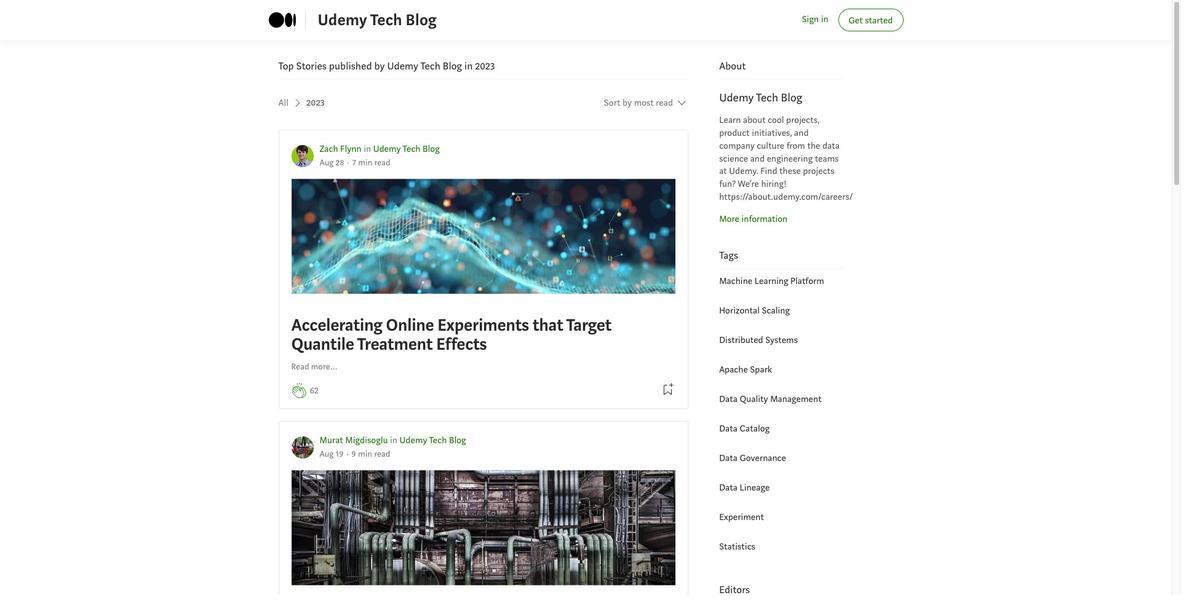 Task type: locate. For each thing, give the bounding box(es) containing it.
data
[[720, 394, 738, 406], [720, 423, 738, 435], [720, 453, 738, 465], [720, 482, 738, 494]]

aug 19
[[320, 449, 344, 460]]

1 vertical spatial aug
[[320, 449, 334, 460]]

udemy tech blog link
[[318, 8, 437, 32], [373, 144, 440, 155], [400, 435, 466, 447]]

0 vertical spatial and
[[795, 127, 809, 139]]

get started link
[[839, 9, 904, 31]]

target
[[567, 315, 612, 337]]

accelerating online experiments that target quantile treatment effects link
[[291, 179, 676, 358]]

sign
[[802, 14, 819, 25]]

murat
[[320, 435, 343, 447]]

tags
[[720, 249, 739, 262]]

lineage
[[740, 482, 770, 494]]

learn
[[720, 115, 741, 126]]

1 aug from the top
[[320, 157, 334, 168]]

sign in link
[[802, 13, 829, 27]]

sign in
[[802, 14, 829, 25]]

projects
[[804, 166, 835, 178]]

at
[[720, 166, 727, 178]]

udemy up published
[[318, 10, 367, 30]]

3 data from the top
[[720, 453, 738, 465]]

culture
[[757, 140, 785, 152]]

1 vertical spatial and
[[751, 153, 765, 165]]

horizontal scaling
[[720, 305, 790, 317]]

all link
[[279, 92, 304, 115]]

1 vertical spatial udemy tech blog link
[[373, 144, 440, 155]]

0 horizontal spatial by
[[375, 60, 385, 73]]

science
[[720, 153, 749, 165]]

catalog
[[740, 423, 770, 435]]

more…
[[311, 362, 338, 373]]

0 horizontal spatial udemy tech blog
[[318, 10, 437, 30]]

2 aug from the top
[[320, 449, 334, 460]]

by
[[375, 60, 385, 73], [623, 97, 632, 109]]

by right published
[[375, 60, 385, 73]]

2 data from the top
[[720, 423, 738, 435]]

28
[[336, 157, 344, 168]]

aug 28 link
[[320, 157, 344, 168]]

treatment
[[357, 334, 433, 356]]

product
[[720, 127, 750, 139]]

1 data from the top
[[720, 394, 738, 406]]

data left catalog
[[720, 423, 738, 435]]

1 horizontal spatial udemy tech blog
[[720, 91, 803, 105]]

get
[[849, 15, 863, 26]]

and
[[795, 127, 809, 139], [751, 153, 765, 165]]

most
[[634, 97, 654, 109]]

go to the profile of murat migdisoglu image
[[291, 437, 314, 459]]

and up find
[[751, 153, 765, 165]]

aug left 28
[[320, 157, 334, 168]]

initiatives,
[[752, 127, 793, 139]]

by right sort
[[623, 97, 632, 109]]

read
[[656, 97, 674, 109]]

data left lineage
[[720, 482, 738, 494]]

0 horizontal spatial 2023
[[307, 97, 325, 109]]

management
[[771, 394, 822, 406]]

1 horizontal spatial by
[[623, 97, 632, 109]]

projects,
[[787, 115, 820, 126]]

0 horizontal spatial and
[[751, 153, 765, 165]]

sort by most read button
[[604, 92, 689, 115]]

data left quality
[[720, 394, 738, 406]]

https://about.udemy.com/careers/ link
[[720, 191, 853, 203]]

all
[[279, 97, 289, 109]]

0 vertical spatial udemy tech blog
[[318, 10, 437, 30]]

cool
[[768, 115, 785, 126]]

quantile
[[291, 334, 354, 356]]

1 vertical spatial by
[[623, 97, 632, 109]]

0 vertical spatial aug
[[320, 157, 334, 168]]

udemy tech blog up top stories published by udemy tech blog in 2023 on the left
[[318, 10, 437, 30]]

0 vertical spatial 2023
[[475, 60, 495, 73]]

udemy tech blog
[[318, 10, 437, 30], [720, 91, 803, 105]]

data catalog link
[[720, 423, 770, 435]]

2023
[[475, 60, 495, 73], [307, 97, 325, 109]]

udemy tech blog up about
[[720, 91, 803, 105]]

4 data from the top
[[720, 482, 738, 494]]

tech
[[370, 10, 402, 30], [421, 60, 441, 73], [757, 91, 779, 105], [403, 144, 421, 155], [429, 435, 447, 447]]

in
[[822, 14, 829, 25], [465, 60, 473, 73], [364, 144, 371, 155], [390, 435, 398, 447]]

started
[[866, 15, 893, 26]]

more information
[[720, 213, 788, 225]]

data quality management
[[720, 394, 822, 406]]

udemy up 7 min read 'image'
[[373, 144, 401, 155]]

2 vertical spatial udemy tech blog link
[[400, 435, 466, 447]]

2023 link
[[307, 92, 325, 115]]

1 vertical spatial udemy tech blog
[[720, 91, 803, 105]]

quality
[[740, 394, 769, 406]]

read
[[291, 362, 309, 373]]

aug for murat migdisoglu in udemy tech blog
[[320, 449, 334, 460]]

data for data governance
[[720, 453, 738, 465]]

read more… link
[[291, 362, 338, 374]]

stories
[[296, 60, 327, 73]]

udemy tech blog link for migdisoglu
[[400, 435, 466, 447]]

apache spark link
[[720, 364, 773, 376]]

and down "projects,"
[[795, 127, 809, 139]]

sort by most read
[[604, 97, 674, 109]]

aug left "19" in the bottom left of the page
[[320, 449, 334, 460]]

data down data catalog
[[720, 453, 738, 465]]

machine
[[720, 276, 753, 287]]

aug for zach flynn in udemy tech blog
[[320, 157, 334, 168]]

by inside button
[[623, 97, 632, 109]]

udemy up learn
[[720, 91, 754, 105]]

systems
[[766, 335, 798, 346]]

murat migdisoglu link
[[320, 435, 388, 447]]

udemy tech blog link for flynn
[[373, 144, 440, 155]]

read more…
[[291, 362, 338, 373]]



Task type: describe. For each thing, give the bounding box(es) containing it.
aug 19 link
[[320, 449, 344, 460]]

platform
[[791, 276, 825, 287]]

migdisoglu
[[346, 435, 388, 447]]

data lineage link
[[720, 482, 770, 494]]

company
[[720, 140, 755, 152]]

zach
[[320, 144, 338, 155]]

that
[[533, 315, 564, 337]]

experiment link
[[720, 512, 764, 524]]

accelerating
[[291, 315, 382, 337]]

1 vertical spatial 2023
[[307, 97, 325, 109]]

hiring!
[[762, 179, 787, 190]]

accelerating online experiments that target quantile treatment effects
[[291, 315, 612, 356]]

data for data catalog
[[720, 423, 738, 435]]

zach flynn link
[[320, 144, 362, 155]]

distributed systems link
[[720, 335, 798, 346]]

1 horizontal spatial and
[[795, 127, 809, 139]]

7 min read image
[[352, 157, 391, 168]]

the
[[808, 140, 821, 152]]

online
[[386, 315, 434, 337]]

top
[[279, 60, 294, 73]]

engineering
[[767, 153, 813, 165]]

data governance
[[720, 453, 787, 465]]

murat migdisoglu in udemy tech blog
[[320, 435, 466, 447]]

statistics link
[[720, 542, 756, 553]]

fun?
[[720, 179, 736, 190]]

data quality management link
[[720, 394, 822, 406]]

data lineage
[[720, 482, 770, 494]]

data for data quality management
[[720, 394, 738, 406]]

effects
[[437, 334, 487, 356]]

flynn
[[340, 144, 362, 155]]

learning
[[755, 276, 789, 287]]

information
[[742, 213, 788, 225]]

experiments
[[438, 315, 529, 337]]

19
[[336, 449, 344, 460]]

zach flynn in udemy tech blog
[[320, 144, 440, 155]]

data catalog
[[720, 423, 770, 435]]

find
[[761, 166, 778, 178]]

62 button
[[310, 385, 319, 399]]

udemy.
[[730, 166, 759, 178]]

machine learning platform
[[720, 276, 825, 287]]

udemy right 'migdisoglu'
[[400, 435, 427, 447]]

distributed
[[720, 335, 764, 346]]

https://about.udemy.com/careers/
[[720, 191, 853, 203]]

apache
[[720, 364, 748, 376]]

horizontal
[[720, 305, 760, 317]]

more
[[720, 213, 740, 225]]

we're
[[738, 179, 760, 190]]

learn about cool projects, product initiatives, and company culture from the data science and engineering teams at udemy. find these projects fun? we're hiring! https://about.udemy.com/careers/
[[720, 115, 853, 203]]

in inside sign in link
[[822, 14, 829, 25]]

governance
[[740, 453, 787, 465]]

spark
[[751, 364, 773, 376]]

0 vertical spatial udemy tech blog link
[[318, 8, 437, 32]]

data
[[823, 140, 840, 152]]

sort
[[604, 97, 621, 109]]

scaling
[[762, 305, 790, 317]]

distributed systems
[[720, 335, 798, 346]]

top stories published by udemy tech blog in 2023
[[279, 60, 495, 73]]

these
[[780, 166, 801, 178]]

statistics
[[720, 542, 756, 553]]

0 vertical spatial by
[[375, 60, 385, 73]]

data governance link
[[720, 453, 787, 465]]

published
[[329, 60, 372, 73]]

experiment
[[720, 512, 764, 524]]

1 horizontal spatial 2023
[[475, 60, 495, 73]]

go to the profile of zach flynn image
[[291, 145, 314, 167]]

horizontal scaling link
[[720, 305, 790, 317]]

about
[[720, 60, 746, 73]]

more information link
[[720, 213, 788, 225]]

get started
[[849, 15, 893, 26]]

about
[[744, 115, 766, 126]]

aug 28
[[320, 157, 344, 168]]

62
[[310, 386, 319, 397]]

udemy right published
[[387, 60, 419, 73]]

apache spark
[[720, 364, 773, 376]]

9 min read image
[[352, 449, 391, 460]]

machine learning platform link
[[720, 276, 825, 287]]

data for data lineage
[[720, 482, 738, 494]]

teams
[[815, 153, 839, 165]]



Task type: vqa. For each thing, say whether or not it's contained in the screenshot.
Oguz
no



